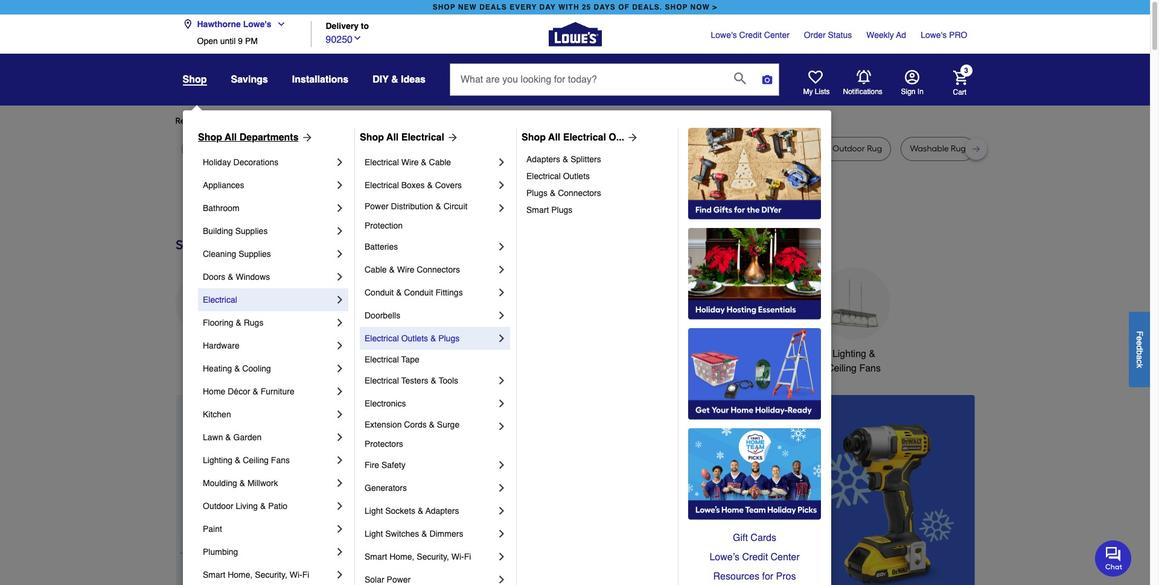 Task type: vqa. For each thing, say whether or not it's contained in the screenshot.
right connector
no



Task type: locate. For each thing, give the bounding box(es) containing it.
e up the b
[[1135, 341, 1145, 346]]

you left the more
[[285, 116, 299, 126]]

diy
[[373, 74, 389, 85]]

supplies up cleaning supplies
[[235, 226, 268, 236]]

shop
[[433, 3, 456, 11], [665, 3, 688, 11]]

1 vertical spatial connectors
[[417, 265, 460, 275]]

chevron right image for left smart home, security, wi-fi link
[[334, 569, 346, 581]]

2 washable from the left
[[910, 144, 949, 154]]

1 horizontal spatial shop
[[665, 3, 688, 11]]

fi up the 'solar power' link
[[464, 552, 471, 562]]

0 vertical spatial lighting
[[833, 349, 866, 360]]

all for shop all electrical o...
[[548, 132, 561, 143]]

1 horizontal spatial conduit
[[404, 288, 433, 298]]

4 rug from the left
[[329, 144, 344, 154]]

0 horizontal spatial bathroom
[[203, 203, 240, 213]]

wi- down plumbing link
[[290, 571, 302, 580]]

center left order
[[764, 30, 790, 40]]

1 roth from the left
[[518, 144, 536, 154]]

adapters up dimmers
[[426, 507, 459, 516]]

wire inside 'electrical wire & cable' link
[[401, 158, 419, 167]]

smart home, security, wi-fi down light switches & dimmers
[[365, 552, 471, 562]]

batteries link
[[365, 235, 496, 258]]

kitchen for kitchen
[[203, 410, 231, 420]]

roth up 'adapters & splitters'
[[518, 144, 536, 154]]

25
[[582, 3, 591, 11]]

lawn & garden
[[203, 433, 262, 443]]

0 horizontal spatial conduit
[[365, 288, 394, 298]]

lighting & ceiling fans button
[[818, 267, 890, 376]]

0 horizontal spatial all
[[225, 132, 237, 143]]

1 light from the top
[[365, 507, 383, 516]]

departments
[[240, 132, 299, 143]]

0 vertical spatial outlets
[[563, 171, 590, 181]]

electrical left boxes
[[365, 181, 399, 190]]

for for searches
[[273, 116, 283, 126]]

chevron right image
[[334, 156, 346, 168], [496, 156, 508, 168], [334, 179, 346, 191], [496, 202, 508, 214], [334, 225, 346, 237], [334, 248, 346, 260], [496, 264, 508, 276], [334, 317, 346, 329], [334, 340, 346, 352], [334, 363, 346, 375], [496, 375, 508, 387], [334, 386, 346, 398], [334, 409, 346, 421], [334, 455, 346, 467], [334, 501, 346, 513], [496, 505, 508, 517], [496, 528, 508, 540], [334, 546, 346, 559], [496, 574, 508, 586]]

0 horizontal spatial for
[[273, 116, 283, 126]]

0 horizontal spatial arrow right image
[[444, 132, 459, 144]]

outlets up 'tape'
[[401, 334, 428, 344]]

0 horizontal spatial area
[[309, 144, 327, 154]]

2 and from the left
[[622, 144, 637, 154]]

hardware link
[[203, 335, 334, 357]]

chevron right image for hardware
[[334, 340, 346, 352]]

electrical down recommended searches for you heading on the top of the page
[[563, 132, 606, 143]]

connectors
[[558, 188, 601, 198], [417, 265, 460, 275]]

chevron right image for light switches & dimmers
[[496, 528, 508, 540]]

0 horizontal spatial arrow right image
[[299, 132, 313, 144]]

supplies up windows
[[239, 249, 271, 259]]

2 light from the top
[[365, 530, 383, 539]]

cable & wire connectors link
[[365, 258, 496, 281]]

arrow right image up adapters & splitters link
[[624, 132, 639, 144]]

conduit down cable & wire connectors
[[404, 288, 433, 298]]

1 vertical spatial bathroom
[[650, 349, 691, 360]]

1 you from the left
[[285, 116, 299, 126]]

chevron right image for "bathroom" link
[[334, 202, 346, 214]]

0 vertical spatial center
[[764, 30, 790, 40]]

ceiling
[[827, 363, 857, 374], [243, 456, 269, 466]]

cable down desk
[[429, 158, 451, 167]]

wi- down dimmers
[[451, 552, 464, 562]]

0 horizontal spatial ceiling
[[243, 456, 269, 466]]

3
[[964, 67, 968, 75]]

1 horizontal spatial home
[[764, 349, 789, 360]]

every
[[510, 3, 537, 11]]

lowe's left pro in the top of the page
[[921, 30, 947, 40]]

diy & ideas button
[[373, 69, 426, 91]]

chevron right image for electronics link
[[496, 398, 508, 410]]

plugs & connectors link
[[527, 185, 670, 202]]

electrical up desk
[[401, 132, 444, 143]]

0 vertical spatial fi
[[464, 552, 471, 562]]

2 you from the left
[[393, 116, 407, 126]]

allen and roth rug
[[601, 144, 674, 154]]

power distribution & circuit protection link
[[365, 197, 496, 235]]

1 vertical spatial arrow right image
[[952, 501, 965, 513]]

recommended
[[175, 116, 233, 126]]

living
[[236, 502, 258, 511]]

light
[[365, 507, 383, 516], [365, 530, 383, 539]]

building
[[203, 226, 233, 236]]

all up furniture
[[387, 132, 399, 143]]

kitchen inside button
[[452, 349, 485, 360]]

0 vertical spatial lighting & ceiling fans
[[827, 349, 881, 374]]

chevron right image
[[496, 179, 508, 191], [334, 202, 346, 214], [496, 241, 508, 253], [334, 271, 346, 283], [496, 287, 508, 299], [334, 294, 346, 306], [496, 310, 508, 322], [496, 333, 508, 345], [496, 398, 508, 410], [496, 421, 508, 433], [334, 432, 346, 444], [496, 459, 508, 472], [334, 478, 346, 490], [496, 482, 508, 495], [334, 523, 346, 536], [496, 551, 508, 563], [334, 569, 346, 581]]

2 allen from the left
[[601, 144, 620, 154]]

2 shop from the left
[[360, 132, 384, 143]]

0 vertical spatial supplies
[[235, 226, 268, 236]]

1 horizontal spatial roth
[[639, 144, 657, 154]]

lowe's down >
[[711, 30, 737, 40]]

1 horizontal spatial smart home, security, wi-fi link
[[365, 546, 496, 569]]

décor
[[228, 387, 250, 397]]

2 vertical spatial plugs
[[438, 334, 460, 344]]

e up d
[[1135, 336, 1145, 341]]

decorations down christmas
[[369, 363, 421, 374]]

lowe's home improvement notification center image
[[856, 70, 871, 84]]

1 horizontal spatial adapters
[[527, 155, 560, 164]]

kitchen up the lawn
[[203, 410, 231, 420]]

1 horizontal spatial shop
[[360, 132, 384, 143]]

you up shop all electrical
[[393, 116, 407, 126]]

plugs & connectors
[[527, 188, 601, 198]]

25 days of deals. don't miss deals every day. same-day delivery on in-stock orders placed by 2 p m. image
[[175, 395, 370, 586]]

appliances inside appliances button
[[188, 349, 235, 360]]

all
[[225, 132, 237, 143], [387, 132, 399, 143], [548, 132, 561, 143]]

wire
[[401, 158, 419, 167], [397, 265, 414, 275]]

0 vertical spatial kitchen
[[452, 349, 485, 360]]

1 vertical spatial fans
[[271, 456, 290, 466]]

indoor outdoor rug
[[806, 144, 882, 154]]

home, down plumbing
[[228, 571, 253, 580]]

shop up 5x8
[[198, 132, 222, 143]]

1 horizontal spatial for
[[380, 116, 391, 126]]

washable for washable rug
[[910, 144, 949, 154]]

1 rug from the left
[[190, 144, 206, 154]]

kitchen up the tools
[[452, 349, 485, 360]]

moulding
[[203, 479, 237, 488]]

connectors down 'batteries' link
[[417, 265, 460, 275]]

0 vertical spatial adapters
[[527, 155, 560, 164]]

heating & cooling link
[[203, 357, 334, 380]]

power up protection
[[365, 202, 389, 211]]

chevron right image for cleaning supplies
[[334, 248, 346, 260]]

0 vertical spatial plugs
[[527, 188, 548, 198]]

electrical for electrical outlets & plugs
[[365, 334, 399, 344]]

f
[[1135, 331, 1145, 336]]

2 horizontal spatial lowe's
[[921, 30, 947, 40]]

credit up search icon
[[739, 30, 762, 40]]

shop left new
[[433, 3, 456, 11]]

indoor
[[806, 144, 831, 154]]

arrow right image inside 'shop all departments' link
[[299, 132, 313, 144]]

plugs up smart plugs
[[527, 188, 548, 198]]

adapters down allen and roth area rug
[[527, 155, 560, 164]]

1 horizontal spatial fans
[[859, 363, 881, 374]]

0 vertical spatial credit
[[739, 30, 762, 40]]

1 vertical spatial fi
[[302, 571, 309, 580]]

my
[[803, 88, 813, 96]]

1 horizontal spatial outlets
[[563, 171, 590, 181]]

0 horizontal spatial you
[[285, 116, 299, 126]]

all inside "link"
[[548, 132, 561, 143]]

home
[[764, 349, 789, 360], [203, 387, 225, 397]]

connectors down electrical outlets link
[[558, 188, 601, 198]]

supplies inside "link"
[[235, 226, 268, 236]]

0 horizontal spatial home,
[[228, 571, 253, 580]]

chevron right image for conduit & conduit fittings link
[[496, 287, 508, 299]]

None search field
[[450, 63, 779, 107]]

and for allen and roth rug
[[622, 144, 637, 154]]

0 horizontal spatial outlets
[[401, 334, 428, 344]]

0 horizontal spatial allen
[[480, 144, 498, 154]]

shop up allen and roth area rug
[[522, 132, 546, 143]]

decorations down rug rug
[[233, 158, 279, 167]]

light left switches
[[365, 530, 383, 539]]

0 horizontal spatial security,
[[255, 571, 287, 580]]

millwork
[[248, 479, 278, 488]]

0 horizontal spatial decorations
[[233, 158, 279, 167]]

chevron right image for electrical link
[[334, 294, 346, 306]]

power right solar
[[387, 575, 411, 585]]

1 horizontal spatial lighting
[[833, 349, 866, 360]]

fans
[[859, 363, 881, 374], [271, 456, 290, 466]]

for up departments
[[273, 116, 283, 126]]

electrical testers & tools link
[[365, 370, 496, 392]]

decorations
[[233, 158, 279, 167], [369, 363, 421, 374]]

electrical up electronics
[[365, 376, 399, 386]]

appliances down holiday at the left top of the page
[[203, 181, 244, 190]]

power inside power distribution & circuit protection
[[365, 202, 389, 211]]

shop inside "link"
[[522, 132, 546, 143]]

1 vertical spatial power
[[387, 575, 411, 585]]

shop left now
[[665, 3, 688, 11]]

0 horizontal spatial plugs
[[438, 334, 460, 344]]

1 vertical spatial lighting
[[203, 456, 232, 466]]

adapters inside 'link'
[[426, 507, 459, 516]]

lighting inside lighting & ceiling fans button
[[833, 349, 866, 360]]

1 horizontal spatial arrow right image
[[624, 132, 639, 144]]

security, down plumbing link
[[255, 571, 287, 580]]

0 vertical spatial fans
[[859, 363, 881, 374]]

1 vertical spatial wire
[[397, 265, 414, 275]]

lowe's credit center link
[[688, 548, 821, 568]]

0 vertical spatial connectors
[[558, 188, 601, 198]]

1 horizontal spatial bathroom
[[650, 349, 691, 360]]

security, up the 'solar power' link
[[417, 552, 449, 562]]

shop for shop all electrical
[[360, 132, 384, 143]]

electrical down 'adapters & splitters'
[[527, 171, 561, 181]]

1 horizontal spatial washable
[[910, 144, 949, 154]]

all down recommended searches for you
[[225, 132, 237, 143]]

1 and from the left
[[500, 144, 516, 154]]

washable area rug
[[702, 144, 778, 154]]

0 vertical spatial arrow right image
[[444, 132, 459, 144]]

smart home, security, wi-fi down plumbing link
[[203, 571, 309, 580]]

arrow right image down the more
[[299, 132, 313, 144]]

lowe's for lowe's pro
[[921, 30, 947, 40]]

decorations inside button
[[369, 363, 421, 374]]

chevron right image for solar power
[[496, 574, 508, 586]]

up to 50 percent off select tools and accessories. image
[[390, 395, 975, 586]]

1 vertical spatial credit
[[742, 552, 768, 563]]

generators link
[[365, 477, 496, 500]]

2 all from the left
[[387, 132, 399, 143]]

2 horizontal spatial shop
[[522, 132, 546, 143]]

shop
[[183, 74, 207, 85]]

90250
[[326, 34, 353, 45]]

0 vertical spatial bathroom
[[203, 203, 240, 213]]

1 horizontal spatial area
[[538, 144, 556, 154]]

smart home, security, wi-fi link down 'paint' link
[[203, 564, 334, 586]]

delivery to
[[326, 21, 369, 31]]

shop all electrical o... link
[[522, 130, 639, 145]]

0 horizontal spatial fi
[[302, 571, 309, 580]]

2 horizontal spatial all
[[548, 132, 561, 143]]

e
[[1135, 336, 1145, 341], [1135, 341, 1145, 346]]

1 horizontal spatial kitchen
[[452, 349, 485, 360]]

1 horizontal spatial all
[[387, 132, 399, 143]]

for left pros
[[762, 572, 774, 583]]

chevron right image for electrical outlets & plugs link
[[496, 333, 508, 345]]

location image
[[183, 19, 192, 29]]

1 vertical spatial appliances
[[188, 349, 235, 360]]

1 horizontal spatial lighting & ceiling fans
[[827, 349, 881, 374]]

1 arrow right image from the left
[[299, 132, 313, 144]]

plugs inside plugs & connectors link
[[527, 188, 548, 198]]

& inside 'link'
[[418, 507, 423, 516]]

allen for allen and roth area rug
[[480, 144, 498, 154]]

shop down more suggestions for you link
[[360, 132, 384, 143]]

solar power
[[365, 575, 411, 585]]

kitchen for kitchen faucets
[[452, 349, 485, 360]]

electrical
[[401, 132, 444, 143], [563, 132, 606, 143], [365, 158, 399, 167], [527, 171, 561, 181], [365, 181, 399, 190], [203, 295, 237, 305], [365, 334, 399, 344], [365, 355, 399, 365], [365, 376, 399, 386]]

fi
[[464, 552, 471, 562], [302, 571, 309, 580]]

2 arrow right image from the left
[[624, 132, 639, 144]]

electrical outlets & plugs
[[365, 334, 460, 344]]

Search Query text field
[[450, 64, 725, 95]]

credit for lowe's
[[742, 552, 768, 563]]

0 horizontal spatial lighting
[[203, 456, 232, 466]]

plugs inside "smart plugs" link
[[551, 205, 573, 215]]

center inside lowe's credit center link
[[764, 30, 790, 40]]

appliances inside appliances link
[[203, 181, 244, 190]]

0 horizontal spatial smart home, security, wi-fi link
[[203, 564, 334, 586]]

1 all from the left
[[225, 132, 237, 143]]

allen down o...
[[601, 144, 620, 154]]

1 vertical spatial home
[[203, 387, 225, 397]]

smart plugs link
[[527, 202, 670, 219]]

0 horizontal spatial lowe's
[[243, 19, 271, 29]]

bathroom button
[[634, 267, 707, 362]]

9 rug from the left
[[951, 144, 966, 154]]

0 vertical spatial security,
[[417, 552, 449, 562]]

0 vertical spatial smart home, security, wi-fi
[[365, 552, 471, 562]]

1 vertical spatial security,
[[255, 571, 287, 580]]

fittings
[[436, 288, 463, 298]]

0 vertical spatial home
[[764, 349, 789, 360]]

1 horizontal spatial fi
[[464, 552, 471, 562]]

wire up conduit & conduit fittings at the left of page
[[397, 265, 414, 275]]

decorations inside 'link'
[[233, 158, 279, 167]]

conduit & conduit fittings link
[[365, 281, 496, 304]]

1 horizontal spatial arrow right image
[[952, 501, 965, 513]]

plugs up electrical tape link
[[438, 334, 460, 344]]

shop 25 days of deals by category image
[[175, 235, 975, 255]]

1 washable from the left
[[702, 144, 741, 154]]

center inside lowe's credit center link
[[771, 552, 800, 563]]

wire up boxes
[[401, 158, 419, 167]]

1 vertical spatial adapters
[[426, 507, 459, 516]]

chevron right image for moulding & millwork link
[[334, 478, 346, 490]]

boxes
[[401, 181, 425, 190]]

smart home, security, wi-fi link down light switches & dimmers
[[365, 546, 496, 569]]

7 rug from the left
[[763, 144, 778, 154]]

1 horizontal spatial plugs
[[527, 188, 548, 198]]

appliances up heating
[[188, 349, 235, 360]]

scroll to item #2 image
[[650, 584, 681, 586]]

allen right desk
[[480, 144, 498, 154]]

1 allen from the left
[[480, 144, 498, 154]]

0 vertical spatial home,
[[390, 552, 414, 562]]

light switches & dimmers link
[[365, 523, 496, 546]]

0 horizontal spatial adapters
[[426, 507, 459, 516]]

0 horizontal spatial wi-
[[290, 571, 302, 580]]

lowe's up pm
[[243, 19, 271, 29]]

3 area from the left
[[743, 144, 761, 154]]

1 vertical spatial plugs
[[551, 205, 573, 215]]

plugs down plugs & connectors
[[551, 205, 573, 215]]

2 e from the top
[[1135, 341, 1145, 346]]

roth for area
[[518, 144, 536, 154]]

2 roth from the left
[[639, 144, 657, 154]]

christmas decorations button
[[359, 267, 431, 376]]

0 vertical spatial power
[[365, 202, 389, 211]]

0 vertical spatial decorations
[[233, 158, 279, 167]]

electrical down furniture
[[365, 158, 399, 167]]

3 shop from the left
[[522, 132, 546, 143]]

electrical up christmas
[[365, 334, 399, 344]]

1 area from the left
[[309, 144, 327, 154]]

1 horizontal spatial wi-
[[451, 552, 464, 562]]

arrow right image
[[299, 132, 313, 144], [624, 132, 639, 144]]

chevron right image for cable & wire connectors
[[496, 264, 508, 276]]

lighting & ceiling fans
[[827, 349, 881, 374], [203, 456, 290, 466]]

supplies for cleaning supplies
[[239, 249, 271, 259]]

for up shop all electrical
[[380, 116, 391, 126]]

arrow right image inside shop all electrical o... "link"
[[624, 132, 639, 144]]

credit up resources for pros link
[[742, 552, 768, 563]]

all up 'adapters & splitters'
[[548, 132, 561, 143]]

home, down switches
[[390, 552, 414, 562]]

light sockets & adapters
[[365, 507, 459, 516]]

paint
[[203, 525, 222, 534]]

camera image
[[761, 74, 773, 86]]

credit for lowe's
[[739, 30, 762, 40]]

outlets down splitters
[[563, 171, 590, 181]]

1 shop from the left
[[198, 132, 222, 143]]

wire inside cable & wire connectors link
[[397, 265, 414, 275]]

arrow right image inside shop all electrical link
[[444, 132, 459, 144]]

& inside button
[[391, 74, 398, 85]]

center up pros
[[771, 552, 800, 563]]

light down the generators
[[365, 507, 383, 516]]

electrical inside "link"
[[563, 132, 606, 143]]

chevron down image
[[271, 19, 286, 29]]

0 horizontal spatial shop
[[433, 3, 456, 11]]

3 all from the left
[[548, 132, 561, 143]]

pros
[[776, 572, 796, 583]]

2 conduit from the left
[[404, 288, 433, 298]]

arrow right image
[[444, 132, 459, 144], [952, 501, 965, 513]]

outdoor
[[833, 144, 865, 154]]

1 vertical spatial center
[[771, 552, 800, 563]]

fi down plumbing link
[[302, 571, 309, 580]]

patio
[[268, 502, 287, 511]]

searches
[[235, 116, 271, 126]]

0 vertical spatial wi-
[[451, 552, 464, 562]]

resources for pros link
[[688, 568, 821, 586]]

installations button
[[292, 69, 349, 91]]

you for recommended searches for you
[[285, 116, 299, 126]]

conduit & conduit fittings
[[365, 288, 463, 298]]

holiday
[[203, 158, 231, 167]]

lowe's home improvement account image
[[905, 70, 919, 85]]

gift cards
[[733, 533, 776, 544]]

area rug
[[309, 144, 344, 154]]

1 conduit from the left
[[365, 288, 394, 298]]

lighting & ceiling fans link
[[203, 449, 334, 472]]

chevron right image for doors & windows link
[[334, 271, 346, 283]]

chevron right image for electrical wire & cable
[[496, 156, 508, 168]]

1 vertical spatial light
[[365, 530, 383, 539]]

lighting & ceiling fans inside button
[[827, 349, 881, 374]]

chevron right image for doorbells link on the left bottom of the page
[[496, 310, 508, 322]]

conduit up doorbells
[[365, 288, 394, 298]]

smart plugs
[[527, 205, 573, 215]]

bathroom inside button
[[650, 349, 691, 360]]

order
[[804, 30, 826, 40]]

bathroom
[[203, 203, 240, 213], [650, 349, 691, 360]]

all for shop all departments
[[225, 132, 237, 143]]

arrow right image for shop all electrical o...
[[624, 132, 639, 144]]

decorations for holiday
[[233, 158, 279, 167]]

1 shop from the left
[[433, 3, 456, 11]]

allen for allen and roth rug
[[601, 144, 620, 154]]

day
[[540, 3, 556, 11]]

cleaning supplies
[[203, 249, 271, 259]]

0 vertical spatial appliances
[[203, 181, 244, 190]]

center for lowe's credit center
[[764, 30, 790, 40]]

shop for shop all electrical o...
[[522, 132, 546, 143]]

chevron right image for 'paint' link
[[334, 523, 346, 536]]

shop all electrical
[[360, 132, 444, 143]]

1 horizontal spatial allen
[[601, 144, 620, 154]]

1 vertical spatial supplies
[[239, 249, 271, 259]]

rug
[[190, 144, 206, 154], [249, 144, 264, 154], [266, 144, 281, 154], [329, 144, 344, 154], [558, 144, 573, 154], [659, 144, 674, 154], [763, 144, 778, 154], [867, 144, 882, 154], [951, 144, 966, 154]]

1 vertical spatial cable
[[365, 265, 387, 275]]

roth up electrical outlets link
[[639, 144, 657, 154]]

0 vertical spatial light
[[365, 507, 383, 516]]

electrical left 'tape'
[[365, 355, 399, 365]]

electrical boxes & covers link
[[365, 174, 496, 197]]

cable down batteries
[[365, 265, 387, 275]]

0 horizontal spatial cable
[[365, 265, 387, 275]]

dimmers
[[430, 530, 463, 539]]

0 horizontal spatial shop
[[198, 132, 222, 143]]

garden
[[233, 433, 262, 443]]

for
[[273, 116, 283, 126], [380, 116, 391, 126], [762, 572, 774, 583]]

0 horizontal spatial and
[[500, 144, 516, 154]]

light inside 'link'
[[365, 507, 383, 516]]



Task type: describe. For each thing, give the bounding box(es) containing it.
more suggestions for you
[[309, 116, 407, 126]]

with
[[558, 3, 579, 11]]

pro
[[949, 30, 968, 40]]

notifications
[[843, 87, 883, 96]]

lowe's credit center
[[710, 552, 800, 563]]

chevron right image for holiday decorations
[[334, 156, 346, 168]]

chevron right image for outdoor living & patio
[[334, 501, 346, 513]]

8 rug from the left
[[867, 144, 882, 154]]

chevron right image for home décor & furniture
[[334, 386, 346, 398]]

fire
[[365, 461, 379, 470]]

fi for left smart home, security, wi-fi link
[[302, 571, 309, 580]]

holiday hosting essentials. image
[[688, 228, 821, 320]]

circuit
[[444, 202, 468, 211]]

lowe's credit center
[[711, 30, 790, 40]]

rug 5x8
[[190, 144, 221, 154]]

f e e d b a c k
[[1135, 331, 1145, 368]]

moulding & millwork
[[203, 479, 278, 488]]

electrical for electrical outlets
[[527, 171, 561, 181]]

for for suggestions
[[380, 116, 391, 126]]

electrical for electrical testers & tools
[[365, 376, 399, 386]]

chevron right image for light sockets & adapters
[[496, 505, 508, 517]]

more
[[309, 116, 329, 126]]

open until 9 pm
[[197, 36, 258, 46]]

doorbells
[[365, 311, 400, 321]]

smart for left smart home, security, wi-fi link
[[203, 571, 225, 580]]

chevron right image for generators link
[[496, 482, 508, 495]]

chevron right image for 'batteries' link
[[496, 241, 508, 253]]

1 vertical spatial lighting & ceiling fans
[[203, 456, 290, 466]]

ceiling inside lighting & ceiling fans
[[827, 363, 857, 374]]

all for shop all electrical
[[387, 132, 399, 143]]

electrical tape
[[365, 355, 420, 365]]

electrical outlets & plugs link
[[365, 327, 496, 350]]

lighting inside lighting & ceiling fans link
[[203, 456, 232, 466]]

1 horizontal spatial home,
[[390, 552, 414, 562]]

paint link
[[203, 518, 334, 541]]

tools
[[439, 376, 458, 386]]

chevron right image for electrical boxes & covers link
[[496, 179, 508, 191]]

plugs inside electrical outlets & plugs link
[[438, 334, 460, 344]]

days
[[594, 3, 616, 11]]

1 vertical spatial smart home, security, wi-fi
[[203, 571, 309, 580]]

washable for washable area rug
[[702, 144, 741, 154]]

sign in button
[[901, 70, 924, 97]]

hawthorne lowe's
[[197, 19, 271, 29]]

heating
[[203, 364, 232, 374]]

outlets for electrical outlets & plugs
[[401, 334, 428, 344]]

electrical for electrical wire & cable
[[365, 158, 399, 167]]

hardware
[[203, 341, 240, 351]]

electrical tape link
[[365, 350, 508, 370]]

chevron right image for electrical testers & tools
[[496, 375, 508, 387]]

2 horizontal spatial for
[[762, 572, 774, 583]]

chevron right image for the rightmost smart home, security, wi-fi link
[[496, 551, 508, 563]]

savings
[[231, 74, 268, 85]]

chevron right image for building supplies
[[334, 225, 346, 237]]

supplies for building supplies
[[235, 226, 268, 236]]

lowe's credit center link
[[711, 29, 790, 41]]

home inside button
[[764, 349, 789, 360]]

get your home holiday-ready. image
[[688, 328, 821, 420]]

lowe's
[[710, 552, 740, 563]]

extension cords & surge protectors
[[365, 420, 462, 449]]

weekly ad link
[[867, 29, 906, 41]]

chevron right image for fire safety link on the bottom of the page
[[496, 459, 508, 472]]

suggestions
[[331, 116, 378, 126]]

surge
[[437, 420, 460, 430]]

arrow left image
[[400, 501, 412, 513]]

2 rug from the left
[[249, 144, 264, 154]]

extension
[[365, 420, 402, 430]]

electrical testers & tools
[[365, 376, 458, 386]]

allen and roth area rug
[[480, 144, 573, 154]]

decorations for christmas
[[369, 363, 421, 374]]

sockets
[[385, 507, 415, 516]]

lowe's home improvement lists image
[[808, 70, 823, 85]]

electrical link
[[203, 289, 334, 312]]

solar
[[365, 575, 384, 585]]

smart home button
[[726, 267, 799, 362]]

fans inside lighting & ceiling fans
[[859, 363, 881, 374]]

resources for pros
[[713, 572, 796, 583]]

chevron right image for heating & cooling
[[334, 363, 346, 375]]

1 vertical spatial home,
[[228, 571, 253, 580]]

heating & cooling
[[203, 364, 271, 374]]

roth for rug
[[639, 144, 657, 154]]

9
[[238, 36, 243, 46]]

building supplies link
[[203, 220, 334, 243]]

90250 button
[[326, 31, 362, 47]]

light for light switches & dimmers
[[365, 530, 383, 539]]

smart for the rightmost smart home, security, wi-fi link
[[365, 552, 387, 562]]

6 rug from the left
[[659, 144, 674, 154]]

cooling
[[242, 364, 271, 374]]

hawthorne
[[197, 19, 241, 29]]

open
[[197, 36, 218, 46]]

smart home
[[735, 349, 789, 360]]

outdoor
[[203, 502, 233, 511]]

sign
[[901, 88, 916, 96]]

lowe's home improvement cart image
[[953, 70, 968, 85]]

shop new deals every day with 25 days of deals. shop now >
[[433, 3, 717, 11]]

a
[[1135, 355, 1145, 360]]

electrical up flooring
[[203, 295, 237, 305]]

appliances button
[[175, 267, 248, 362]]

0 horizontal spatial connectors
[[417, 265, 460, 275]]

extension cords & surge protectors link
[[365, 415, 496, 454]]

pm
[[245, 36, 258, 46]]

furniture
[[261, 387, 294, 397]]

protection
[[365, 221, 403, 231]]

2 area from the left
[[538, 144, 556, 154]]

outdoor living & patio link
[[203, 495, 334, 518]]

arrow right image for shop all departments
[[299, 132, 313, 144]]

bathroom link
[[203, 197, 334, 220]]

chevron right image for appliances
[[334, 179, 346, 191]]

christmas decorations
[[369, 349, 421, 374]]

chevron right image for power distribution & circuit protection
[[496, 202, 508, 214]]

>
[[713, 3, 717, 11]]

0 horizontal spatial fans
[[271, 456, 290, 466]]

lowe's inside button
[[243, 19, 271, 29]]

3 rug from the left
[[266, 144, 281, 154]]

kitchen faucets button
[[451, 267, 523, 362]]

now
[[691, 3, 710, 11]]

search image
[[734, 72, 746, 84]]

electrical wire & cable link
[[365, 151, 496, 174]]

ceiling inside lighting & ceiling fans link
[[243, 456, 269, 466]]

deals
[[480, 3, 507, 11]]

& inside power distribution & circuit protection
[[436, 202, 441, 211]]

electrical for electrical tape
[[365, 355, 399, 365]]

doorbells link
[[365, 304, 496, 327]]

electrical for electrical boxes & covers
[[365, 181, 399, 190]]

chevron down image
[[353, 33, 362, 43]]

light for light sockets & adapters
[[365, 507, 383, 516]]

o...
[[609, 132, 624, 143]]

you for more suggestions for you
[[393, 116, 407, 126]]

1 horizontal spatial connectors
[[558, 188, 601, 198]]

5 rug from the left
[[558, 144, 573, 154]]

center for lowe's credit center
[[771, 552, 800, 563]]

doors & windows link
[[203, 266, 334, 289]]

electronics link
[[365, 392, 496, 415]]

chevron right image for lighting & ceiling fans
[[334, 455, 346, 467]]

resources
[[713, 572, 760, 583]]

lowe's wishes you and your family a happy hanukkah. image
[[175, 193, 975, 223]]

chevron right image for flooring & rugs
[[334, 317, 346, 329]]

0 horizontal spatial home
[[203, 387, 225, 397]]

gift
[[733, 533, 748, 544]]

shop all electrical link
[[360, 130, 459, 145]]

lowe's pro link
[[921, 29, 968, 41]]

chat invite button image
[[1095, 540, 1132, 577]]

diy & ideas
[[373, 74, 426, 85]]

outlets for electrical outlets
[[563, 171, 590, 181]]

chevron right image for kitchen
[[334, 409, 346, 421]]

1 horizontal spatial smart home, security, wi-fi
[[365, 552, 471, 562]]

shop for shop all departments
[[198, 132, 222, 143]]

lowe's for lowe's credit center
[[711, 30, 737, 40]]

doors & windows
[[203, 272, 270, 282]]

smart for "smart plugs" link
[[527, 205, 549, 215]]

lowe's home team holiday picks. image
[[688, 429, 821, 520]]

2 shop from the left
[[665, 3, 688, 11]]

k
[[1135, 364, 1145, 368]]

& inside extension cords & surge protectors
[[429, 420, 435, 430]]

weekly
[[867, 30, 894, 40]]

electrical outlets link
[[527, 168, 670, 185]]

1 horizontal spatial cable
[[429, 158, 451, 167]]

chevron right image for "lawn & garden" link at the bottom left of the page
[[334, 432, 346, 444]]

& inside lighting & ceiling fans
[[869, 349, 876, 360]]

and for allen and roth area rug
[[500, 144, 516, 154]]

find gifts for the diyer. image
[[688, 128, 821, 220]]

1 horizontal spatial security,
[[417, 552, 449, 562]]

building supplies
[[203, 226, 268, 236]]

lowe's home improvement logo image
[[549, 8, 602, 61]]

fi for the rightmost smart home, security, wi-fi link
[[464, 552, 471, 562]]

chevron right image for plumbing
[[334, 546, 346, 559]]

recommended searches for you heading
[[175, 115, 975, 127]]

chevron right image for extension cords & surge protectors link
[[496, 421, 508, 433]]

1 e from the top
[[1135, 336, 1145, 341]]

washable rug
[[910, 144, 966, 154]]

smart inside button
[[735, 349, 761, 360]]

shop new deals every day with 25 days of deals. shop now > link
[[430, 0, 720, 14]]



